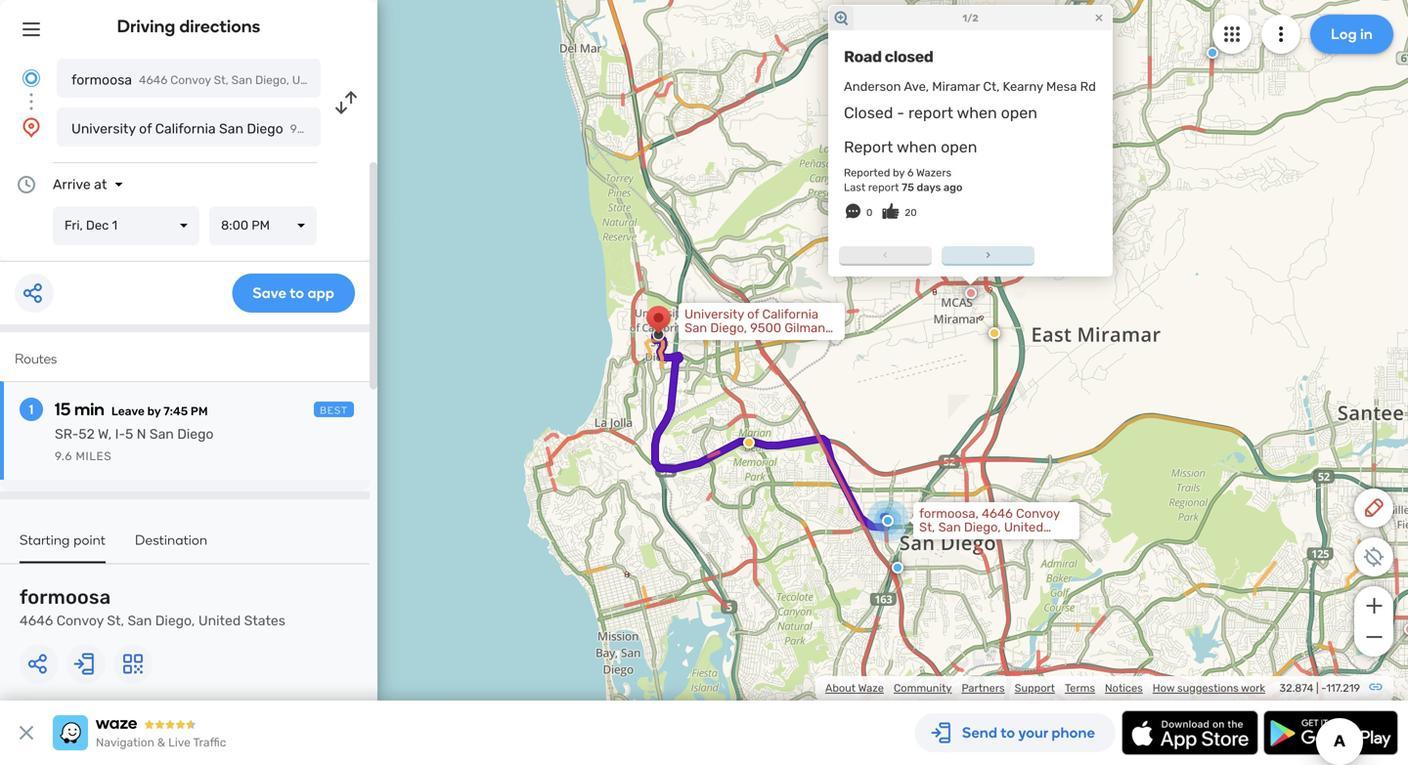 Task type: vqa. For each thing, say whether or not it's contained in the screenshot.
third OPTION from the top of the page
no



Task type: locate. For each thing, give the bounding box(es) containing it.
traffic
[[193, 736, 226, 750]]

closed
[[844, 104, 893, 122]]

1 horizontal spatial 4646
[[139, 73, 168, 87]]

notices link
[[1105, 682, 1143, 695]]

formoosa,
[[919, 507, 979, 522]]

road
[[844, 47, 882, 66]]

formoosa 4646 convoy st, san diego, united states down 'destination' button
[[20, 586, 285, 629]]

last
[[844, 181, 866, 194]]

1 horizontal spatial pm
[[252, 218, 270, 233]]

4646 up the of
[[139, 73, 168, 87]]

when up 6
[[897, 138, 937, 156]]

32.874 | -117.219
[[1280, 682, 1360, 695]]

routes
[[15, 351, 57, 367]]

mesa
[[1046, 79, 1077, 94]]

5
[[125, 426, 133, 443]]

diego inside sr-52 w, i-5 n san diego 9.6 miles
[[177, 426, 214, 443]]

0 vertical spatial states
[[331, 73, 367, 87]]

open
[[1001, 104, 1038, 122], [941, 138, 977, 156]]

0 vertical spatial by
[[893, 166, 905, 179]]

- right the |
[[1322, 682, 1326, 695]]

1 horizontal spatial open
[[1001, 104, 1038, 122]]

hazard image
[[989, 328, 1000, 339], [743, 437, 755, 449]]

1 vertical spatial 1
[[29, 401, 34, 418]]

4646 right formoosa,
[[982, 507, 1013, 522]]

0 horizontal spatial 1
[[29, 401, 34, 418]]

0 horizontal spatial diego,
[[155, 613, 195, 629]]

ave,
[[904, 79, 929, 94]]

× link
[[1090, 8, 1108, 26]]

by
[[893, 166, 905, 179], [147, 405, 161, 419]]

pm right 7:45
[[191, 405, 208, 419]]

1 vertical spatial united
[[1004, 520, 1044, 535]]

convoy right formoosa,
[[1016, 507, 1060, 522]]

75
[[902, 181, 914, 194]]

1 horizontal spatial report
[[908, 104, 953, 122]]

navigation
[[96, 736, 154, 750]]

pm inside 15 min leave by 7:45 pm
[[191, 405, 208, 419]]

san inside university of california san diego button
[[219, 121, 243, 137]]

0 horizontal spatial states
[[244, 613, 285, 629]]

starting
[[20, 532, 70, 549]]

report down ave,
[[908, 104, 953, 122]]

formoosa up university
[[71, 72, 132, 88]]

days
[[917, 181, 941, 194]]

1 left 15
[[29, 401, 34, 418]]

miramar
[[932, 79, 980, 94]]

starting point button
[[20, 532, 106, 564]]

convoy down starting point button
[[56, 613, 104, 629]]

closed
[[885, 47, 933, 66]]

san inside sr-52 w, i-5 n san diego 9.6 miles
[[149, 426, 174, 443]]

1 horizontal spatial diego
[[247, 121, 283, 137]]

united
[[292, 73, 328, 87], [1004, 520, 1044, 535], [198, 613, 241, 629]]

san
[[231, 73, 252, 87], [219, 121, 243, 137], [149, 426, 174, 443], [938, 520, 961, 535], [128, 613, 152, 629]]

0 horizontal spatial -
[[897, 104, 905, 122]]

i-
[[115, 426, 125, 443]]

report down 'reported'
[[868, 181, 899, 194]]

1 vertical spatial states
[[919, 534, 958, 549]]

2 horizontal spatial united
[[1004, 520, 1044, 535]]

terms link
[[1065, 682, 1095, 695]]

0 horizontal spatial open
[[941, 138, 977, 156]]

suggestions
[[1178, 682, 1239, 695]]

0 vertical spatial diego
[[247, 121, 283, 137]]

current location image
[[20, 67, 43, 90]]

2 vertical spatial states
[[244, 613, 285, 629]]

open down kearny
[[1001, 104, 1038, 122]]

navigation & live traffic
[[96, 736, 226, 750]]

x image
[[15, 722, 38, 745]]

0 horizontal spatial hazard image
[[743, 437, 755, 449]]

point
[[74, 532, 106, 549]]

- down ave,
[[897, 104, 905, 122]]

when down anderson ave, miramar ct, kearny mesa rd
[[957, 104, 997, 122]]

2 vertical spatial st,
[[107, 613, 124, 629]]

university of california san diego button
[[57, 108, 321, 147]]

n
[[137, 426, 146, 443]]

1 vertical spatial st,
[[919, 520, 935, 535]]

-
[[897, 104, 905, 122], [1322, 682, 1326, 695]]

1 vertical spatial diego
[[177, 426, 214, 443]]

2 vertical spatial united
[[198, 613, 241, 629]]

1 vertical spatial pm
[[191, 405, 208, 419]]

1 horizontal spatial hazard image
[[989, 328, 1000, 339]]

1 vertical spatial 4646
[[982, 507, 1013, 522]]

by left 6
[[893, 166, 905, 179]]

0 horizontal spatial st,
[[107, 613, 124, 629]]

1 horizontal spatial convoy
[[170, 73, 211, 87]]

1 vertical spatial convoy
[[1016, 507, 1060, 522]]

2 vertical spatial 4646
[[20, 613, 53, 629]]

0 vertical spatial st,
[[214, 73, 229, 87]]

2 horizontal spatial st,
[[919, 520, 935, 535]]

convoy up university of california san diego button
[[170, 73, 211, 87]]

0 vertical spatial open
[[1001, 104, 1038, 122]]

1 horizontal spatial -
[[1322, 682, 1326, 695]]

partners
[[962, 682, 1005, 695]]

by left 7:45
[[147, 405, 161, 419]]

32.874
[[1280, 682, 1314, 695]]

9.6
[[55, 450, 72, 464]]

st,
[[214, 73, 229, 87], [919, 520, 935, 535], [107, 613, 124, 629]]

states
[[331, 73, 367, 87], [919, 534, 958, 549], [244, 613, 285, 629]]

formoosa 4646 convoy st, san diego, united states down directions
[[71, 72, 367, 88]]

about
[[825, 682, 856, 695]]

20
[[905, 207, 917, 219]]

arrive at
[[53, 177, 107, 193]]

0 horizontal spatial 4646
[[20, 613, 53, 629]]

0 vertical spatial united
[[292, 73, 328, 87]]

2 horizontal spatial 4646
[[982, 507, 1013, 522]]

at
[[94, 177, 107, 193]]

1 horizontal spatial states
[[331, 73, 367, 87]]

support link
[[1015, 682, 1055, 695]]

report inside reported by 6 wazers last report 75 days ago
[[868, 181, 899, 194]]

1 horizontal spatial st,
[[214, 73, 229, 87]]

2 horizontal spatial states
[[919, 534, 958, 549]]

1 vertical spatial when
[[897, 138, 937, 156]]

university
[[71, 121, 136, 137]]

0 vertical spatial pm
[[252, 218, 270, 233]]

0 horizontal spatial pm
[[191, 405, 208, 419]]

diego down 7:45
[[177, 426, 214, 443]]

0 vertical spatial -
[[897, 104, 905, 122]]

how
[[1153, 682, 1175, 695]]

about waze community partners support terms notices how suggestions work
[[825, 682, 1265, 695]]

0 vertical spatial report
[[908, 104, 953, 122]]

0 horizontal spatial convoy
[[56, 613, 104, 629]]

[missing "en.livemap.styleguide.close" translation] image
[[910, 726, 929, 745]]

diego inside button
[[247, 121, 283, 137]]

0 vertical spatial 1
[[112, 218, 117, 233]]

4646 down starting point button
[[20, 613, 53, 629]]

2 horizontal spatial convoy
[[1016, 507, 1060, 522]]

fri,
[[65, 218, 83, 233]]

fri, dec 1
[[65, 218, 117, 233]]

waze
[[858, 682, 884, 695]]

when
[[957, 104, 997, 122], [897, 138, 937, 156]]

formoosa 4646 convoy st, san diego, united states
[[71, 72, 367, 88], [20, 586, 285, 629]]

formoosa
[[71, 72, 132, 88], [20, 586, 111, 609]]

1 horizontal spatial by
[[893, 166, 905, 179]]

1 horizontal spatial 1
[[112, 218, 117, 233]]

anderson ave, miramar ct, kearny mesa rd
[[844, 79, 1096, 94]]

0 horizontal spatial by
[[147, 405, 161, 419]]

united inside formoosa, 4646 convoy st, san diego, united states
[[1004, 520, 1044, 535]]

0 vertical spatial when
[[957, 104, 997, 122]]

kearny
[[1003, 79, 1043, 94]]

2 horizontal spatial diego,
[[964, 520, 1001, 535]]

diego,
[[255, 73, 289, 87], [964, 520, 1001, 535], [155, 613, 195, 629]]

leave
[[111, 405, 145, 419]]

open up the 'wazers'
[[941, 138, 977, 156]]

diego
[[247, 121, 283, 137], [177, 426, 214, 443]]

1 horizontal spatial diego,
[[255, 73, 289, 87]]

1 right dec
[[112, 218, 117, 233]]

by inside reported by 6 wazers last report 75 days ago
[[893, 166, 905, 179]]

1 vertical spatial diego,
[[964, 520, 1001, 535]]

report
[[844, 138, 893, 156]]

4646 inside formoosa, 4646 convoy st, san diego, united states
[[982, 507, 1013, 522]]

|
[[1316, 682, 1319, 695]]

0 vertical spatial formoosa
[[71, 72, 132, 88]]

1 vertical spatial report
[[868, 181, 899, 194]]

pm right 8:00
[[252, 218, 270, 233]]

best
[[320, 405, 348, 417]]

diego right "california"
[[247, 121, 283, 137]]

0 horizontal spatial report
[[868, 181, 899, 194]]

4646
[[139, 73, 168, 87], [982, 507, 1013, 522], [20, 613, 53, 629]]

1
[[112, 218, 117, 233], [29, 401, 34, 418]]

1 vertical spatial by
[[147, 405, 161, 419]]

diego, inside formoosa, 4646 convoy st, san diego, united states
[[964, 520, 1001, 535]]

california
[[155, 121, 216, 137]]

0 horizontal spatial diego
[[177, 426, 214, 443]]

formoosa down starting point button
[[20, 586, 111, 609]]



Task type: describe. For each thing, give the bounding box(es) containing it.
1 horizontal spatial united
[[292, 73, 328, 87]]

directions
[[179, 16, 261, 37]]

0 horizontal spatial united
[[198, 613, 241, 629]]

driving
[[117, 16, 175, 37]]

8:00 pm list box
[[209, 206, 317, 245]]

2 vertical spatial convoy
[[56, 613, 104, 629]]

dec
[[86, 218, 109, 233]]

destination
[[135, 532, 208, 549]]

1/2
[[963, 12, 979, 24]]

starting point
[[20, 532, 106, 549]]

0
[[866, 207, 873, 219]]

road closed image
[[1404, 624, 1408, 636]]

community
[[894, 682, 952, 695]]

about waze link
[[825, 682, 884, 695]]

san inside formoosa, 4646 convoy st, san diego, united states
[[938, 520, 961, 535]]

2 vertical spatial diego,
[[155, 613, 195, 629]]

clock image
[[15, 173, 38, 197]]

anderson
[[844, 79, 901, 94]]

police image
[[892, 562, 904, 574]]

sr-52 w, i-5 n san diego 9.6 miles
[[55, 426, 214, 464]]

destination button
[[135, 532, 208, 562]]

0 horizontal spatial when
[[897, 138, 937, 156]]

driving directions
[[117, 16, 261, 37]]

0 vertical spatial convoy
[[170, 73, 211, 87]]

how suggestions work link
[[1153, 682, 1265, 695]]

×
[[1095, 8, 1104, 26]]

0 vertical spatial formoosa 4646 convoy st, san diego, united states
[[71, 72, 367, 88]]

0 vertical spatial 4646
[[139, 73, 168, 87]]

reported by 6 wazers last report 75 days ago
[[844, 166, 963, 194]]

zoom in image
[[1362, 595, 1386, 618]]

link image
[[1368, 680, 1384, 695]]

arrive
[[53, 177, 91, 193]]

1 horizontal spatial when
[[957, 104, 997, 122]]

work
[[1241, 682, 1265, 695]]

52
[[78, 426, 95, 443]]

0 vertical spatial diego,
[[255, 73, 289, 87]]

terms
[[1065, 682, 1095, 695]]

closed - report when open
[[844, 104, 1038, 122]]

university of california san diego
[[71, 121, 283, 137]]

117.219
[[1326, 682, 1360, 695]]

report when open
[[844, 138, 977, 156]]

1 vertical spatial open
[[941, 138, 977, 156]]

road closed
[[844, 47, 933, 66]]

&
[[157, 736, 165, 750]]

15
[[55, 399, 71, 420]]

fri, dec 1 list box
[[53, 206, 200, 245]]

reported
[[844, 166, 890, 179]]

1 vertical spatial formoosa 4646 convoy st, san diego, united states
[[20, 586, 285, 629]]

st, inside formoosa, 4646 convoy st, san diego, united states
[[919, 520, 935, 535]]

convoy inside formoosa, 4646 convoy st, san diego, united states
[[1016, 507, 1060, 522]]

1 inside list box
[[112, 218, 117, 233]]

live
[[168, 736, 191, 750]]

community link
[[894, 682, 952, 695]]

w,
[[98, 426, 112, 443]]

1 vertical spatial hazard image
[[743, 437, 755, 449]]

partners link
[[962, 682, 1005, 695]]

support
[[1015, 682, 1055, 695]]

15 min leave by 7:45 pm
[[55, 399, 208, 420]]

ago
[[944, 181, 963, 194]]

7:45
[[163, 405, 188, 419]]

min
[[74, 399, 104, 420]]

ct,
[[983, 79, 1000, 94]]

formoosa, 4646 convoy st, san diego, united states
[[919, 507, 1060, 549]]

8:00
[[221, 218, 249, 233]]

rd
[[1080, 79, 1096, 94]]

6
[[907, 166, 914, 179]]

0 vertical spatial hazard image
[[989, 328, 1000, 339]]

states inside formoosa, 4646 convoy st, san diego, united states
[[919, 534, 958, 549]]

miles
[[76, 450, 112, 464]]

notices
[[1105, 682, 1143, 695]]

1 vertical spatial formoosa
[[20, 586, 111, 609]]

chevron left image
[[878, 247, 893, 263]]

of
[[139, 121, 152, 137]]

pm inside list box
[[252, 218, 270, 233]]

chevron right image
[[980, 247, 996, 263]]

zoom out image
[[1362, 626, 1386, 649]]

location image
[[20, 115, 43, 139]]

by inside 15 min leave by 7:45 pm
[[147, 405, 161, 419]]

pencil image
[[1362, 497, 1386, 520]]

8:00 pm
[[221, 218, 270, 233]]

1 vertical spatial -
[[1322, 682, 1326, 695]]

sr-
[[55, 426, 78, 443]]

wazers
[[916, 166, 952, 179]]



